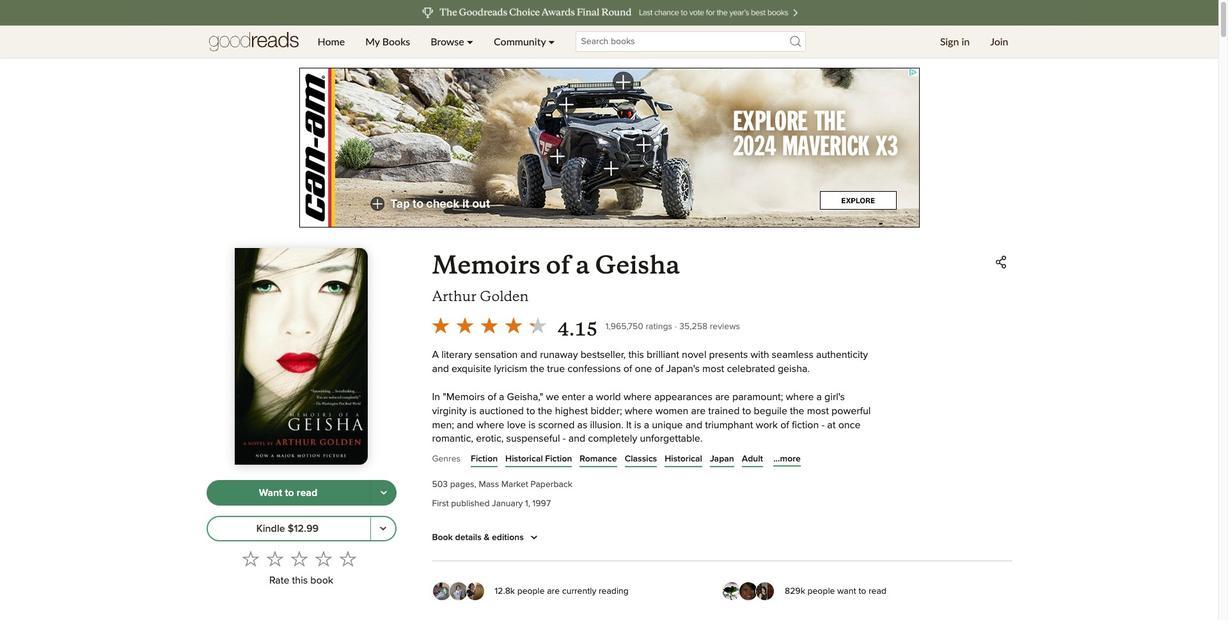 Task type: describe. For each thing, give the bounding box(es) containing it.
rate this book
[[269, 576, 333, 586]]

829k
[[785, 587, 806, 596]]

people for 829k
[[808, 587, 835, 596]]

with
[[751, 350, 769, 360]]

bidder;
[[591, 406, 622, 416]]

read inside button
[[297, 488, 318, 498]]

sign in link
[[930, 26, 980, 58]]

12.8k people are currently reading
[[495, 587, 629, 596]]

1,965,750 ratings and 35,258 reviews figure
[[606, 319, 740, 334]]

erotic,
[[476, 434, 504, 444]]

where up fiction on the right
[[786, 392, 814, 402]]

completely
[[588, 434, 638, 444]]

▾ for browse ▾
[[467, 35, 474, 47]]

at
[[828, 420, 836, 430]]

bestseller,
[[581, 350, 626, 360]]

japan link
[[710, 453, 734, 466]]

my books link
[[355, 26, 421, 58]]

appearances
[[655, 392, 713, 402]]

rate 4 out of 5 image
[[315, 551, 332, 568]]

the down we
[[538, 406, 553, 416]]

published
[[451, 500, 490, 509]]

rate this book element
[[206, 547, 396, 591]]

a literary sensation and runaway bestseller, this brilliant novel presents with seamless authenticity and exquisite lyricism the true confessions of one of japan's most celebrated geisha.
[[432, 350, 868, 374]]

adult link
[[742, 453, 763, 466]]

1 vertical spatial -
[[563, 434, 566, 444]]

in "memoirs of a geisha," we enter a world where appearances are paramount; where a girl's virginity is auctioned to the highest bidder; where women are trained to beguile the most powerful men; and where love is scorned as illusion. it is a unique and triumphant work of fiction - at once romantic, erotic, suspenseful - and completely unforgettable.
[[432, 392, 871, 444]]

and down women
[[686, 420, 703, 430]]

a left geisha
[[576, 250, 590, 281]]

one
[[635, 364, 652, 374]]

reviews
[[710, 323, 740, 331]]

community ▾ link
[[484, 26, 565, 58]]

ratings
[[646, 323, 673, 331]]

once
[[839, 420, 861, 430]]

the up fiction on the right
[[790, 406, 805, 416]]

auctioned
[[479, 406, 524, 416]]

celebrated
[[727, 364, 775, 374]]

we
[[546, 392, 559, 402]]

geisha,"
[[507, 392, 543, 402]]

japan's
[[666, 364, 700, 374]]

historical fiction link
[[506, 453, 572, 466]]

classics link
[[625, 453, 657, 466]]

home image
[[209, 26, 299, 58]]

most inside in "memoirs of a geisha," we enter a world where appearances are paramount; where a girl's virginity is auctioned to the highest bidder; where women are trained to beguile the most powerful men; and where love is scorned as illusion. it is a unique and triumphant work of fiction - at once romantic, erotic, suspenseful - and completely unforgettable.
[[807, 406, 829, 416]]

want
[[259, 488, 282, 498]]

it
[[626, 420, 632, 430]]

▾ for community ▾
[[549, 35, 555, 47]]

want to read button
[[206, 481, 371, 506]]

&
[[484, 534, 490, 543]]

book title: memoirs of a geisha element
[[432, 250, 680, 281]]

want
[[838, 587, 857, 596]]

join
[[991, 35, 1009, 47]]

suspenseful
[[507, 434, 560, 444]]

triumphant
[[705, 420, 754, 430]]

presents
[[709, 350, 748, 360]]

lyricism
[[494, 364, 528, 374]]

a left the girl's
[[817, 392, 822, 402]]

...more button
[[774, 453, 801, 466]]

rate
[[269, 576, 290, 586]]

first published january 1, 1997
[[432, 500, 551, 509]]

sign
[[940, 35, 959, 47]]

book
[[311, 576, 333, 586]]

geisha.
[[778, 364, 810, 374]]

a up auctioned
[[499, 392, 505, 402]]

brilliant
[[647, 350, 680, 360]]

2 horizontal spatial are
[[715, 392, 730, 402]]

1,965,750
[[606, 323, 644, 331]]

book details & editions button
[[432, 531, 542, 546]]

join link
[[980, 26, 1019, 58]]

1 horizontal spatial read
[[869, 587, 887, 596]]

love
[[507, 420, 526, 430]]

fiction link
[[471, 453, 498, 466]]

home link
[[307, 26, 355, 58]]

advertisement region
[[299, 68, 920, 228]]

exquisite
[[452, 364, 492, 374]]

Search by book title or ISBN text field
[[576, 31, 806, 52]]

...more
[[774, 455, 801, 464]]

35,258 reviews
[[680, 323, 740, 331]]

35,258
[[680, 323, 708, 331]]

where down one
[[624, 392, 652, 402]]

rate 2 out of 5 image
[[267, 551, 283, 568]]

829k people want to read
[[785, 587, 887, 596]]

beguile
[[754, 406, 788, 416]]

enter
[[562, 392, 586, 402]]

world
[[596, 392, 621, 402]]

geisha
[[595, 250, 680, 281]]

and up romantic,
[[457, 420, 474, 430]]

confessions
[[568, 364, 621, 374]]

0 horizontal spatial is
[[470, 406, 477, 416]]

fiction
[[792, 420, 819, 430]]

women
[[656, 406, 689, 416]]

where up erotic,
[[476, 420, 505, 430]]

classics
[[625, 455, 657, 464]]

currently
[[562, 587, 597, 596]]

1 horizontal spatial is
[[529, 420, 536, 430]]

japan
[[710, 455, 734, 464]]

and up lyricism
[[521, 350, 538, 360]]

as
[[577, 420, 588, 430]]

details
[[455, 534, 482, 543]]

arthur golden link
[[432, 288, 529, 306]]

503 pages, mass market paperback
[[432, 481, 573, 490]]

historical for historical fiction
[[506, 455, 543, 464]]

and down 'a'
[[432, 364, 449, 374]]



Task type: locate. For each thing, give the bounding box(es) containing it.
most down presents
[[703, 364, 725, 374]]

most up fiction on the right
[[807, 406, 829, 416]]

the inside a literary sensation and runaway bestseller, this brilliant novel presents with seamless authenticity and exquisite lyricism the true confessions of one of japan's most celebrated geisha.
[[530, 364, 545, 374]]

kindle $12.99 link
[[206, 517, 371, 542]]

- left at
[[822, 420, 825, 430]]

top genres for this book element
[[432, 452, 1013, 472]]

genres
[[432, 455, 461, 464]]

1 historical from the left
[[506, 455, 543, 464]]

0 horizontal spatial ▾
[[467, 35, 474, 47]]

sign in
[[940, 35, 970, 47]]

historical down suspenseful
[[506, 455, 543, 464]]

pages,
[[450, 481, 477, 490]]

- down scorned on the left of page
[[563, 434, 566, 444]]

romantic,
[[432, 434, 474, 444]]

work
[[756, 420, 778, 430]]

1 fiction from the left
[[471, 455, 498, 464]]

adult
[[742, 455, 763, 464]]

a right the enter
[[588, 392, 594, 402]]

0 vertical spatial are
[[715, 392, 730, 402]]

true
[[547, 364, 565, 374]]

rating 4.15 out of 5 image
[[428, 314, 550, 338]]

and down as
[[569, 434, 586, 444]]

this right rate
[[292, 576, 308, 586]]

historical link
[[665, 453, 703, 466]]

0 horizontal spatial are
[[547, 587, 560, 596]]

0 horizontal spatial -
[[563, 434, 566, 444]]

people right "12.8k"
[[517, 587, 545, 596]]

is down "memoirs
[[470, 406, 477, 416]]

-
[[822, 420, 825, 430], [563, 434, 566, 444]]

1 horizontal spatial are
[[691, 406, 706, 416]]

highest
[[555, 406, 588, 416]]

1 horizontal spatial fiction
[[545, 455, 572, 464]]

0 horizontal spatial read
[[297, 488, 318, 498]]

sensation
[[475, 350, 518, 360]]

1 vertical spatial most
[[807, 406, 829, 416]]

0 horizontal spatial people
[[517, 587, 545, 596]]

1 vertical spatial are
[[691, 406, 706, 416]]

0 vertical spatial this
[[629, 350, 644, 360]]

2 horizontal spatial is
[[634, 420, 642, 430]]

scorned
[[538, 420, 575, 430]]

503
[[432, 481, 448, 490]]

fiction inside historical fiction link
[[545, 455, 572, 464]]

"memoirs
[[443, 392, 485, 402]]

this inside a literary sensation and runaway bestseller, this brilliant novel presents with seamless authenticity and exquisite lyricism the true confessions of one of japan's most celebrated geisha.
[[629, 350, 644, 360]]

▾ right browse
[[467, 35, 474, 47]]

historical down unforgettable.
[[665, 455, 703, 464]]

arthur golden
[[432, 288, 529, 305]]

kindle
[[256, 524, 285, 534]]

rate 3 out of 5 image
[[291, 551, 308, 568]]

4.15
[[558, 319, 598, 341]]

where
[[624, 392, 652, 402], [786, 392, 814, 402], [625, 406, 653, 416], [476, 420, 505, 430]]

and
[[521, 350, 538, 360], [432, 364, 449, 374], [457, 420, 474, 430], [686, 420, 703, 430], [569, 434, 586, 444]]

men;
[[432, 420, 454, 430]]

2 people from the left
[[808, 587, 835, 596]]

virginity
[[432, 406, 467, 416]]

paperback
[[531, 481, 573, 490]]

▾ right community
[[549, 35, 555, 47]]

authenticity
[[817, 350, 868, 360]]

are up 'trained'
[[715, 392, 730, 402]]

is
[[470, 406, 477, 416], [529, 420, 536, 430], [634, 420, 642, 430]]

a
[[432, 350, 439, 360]]

1997
[[533, 500, 551, 509]]

read right want
[[869, 587, 887, 596]]

mass
[[479, 481, 499, 490]]

january
[[492, 500, 523, 509]]

my
[[365, 35, 380, 47]]

most inside a literary sensation and runaway bestseller, this brilliant novel presents with seamless authenticity and exquisite lyricism the true confessions of one of japan's most celebrated geisha.
[[703, 364, 725, 374]]

a right it
[[644, 420, 650, 430]]

people for 12.8k
[[517, 587, 545, 596]]

people left want
[[808, 587, 835, 596]]

are left currently
[[547, 587, 560, 596]]

0 horizontal spatial historical
[[506, 455, 543, 464]]

1,
[[525, 500, 530, 509]]

1 horizontal spatial -
[[822, 420, 825, 430]]

to inside button
[[285, 488, 294, 498]]

novel
[[682, 350, 707, 360]]

first
[[432, 500, 449, 509]]

2 fiction from the left
[[545, 455, 572, 464]]

1 people from the left
[[517, 587, 545, 596]]

$12.99
[[288, 524, 319, 534]]

memoirs
[[432, 250, 541, 281]]

1,965,750 ratings
[[606, 323, 673, 331]]

most
[[703, 364, 725, 374], [807, 406, 829, 416]]

0 horizontal spatial this
[[292, 576, 308, 586]]

where up it
[[625, 406, 653, 416]]

1 horizontal spatial ▾
[[549, 35, 555, 47]]

0 horizontal spatial most
[[703, 364, 725, 374]]

2 vertical spatial are
[[547, 587, 560, 596]]

0 horizontal spatial fiction
[[471, 455, 498, 464]]

trained
[[709, 406, 740, 416]]

girl's
[[825, 392, 845, 402]]

read
[[297, 488, 318, 498], [869, 587, 887, 596]]

2 ▾ from the left
[[549, 35, 555, 47]]

want to read
[[259, 488, 318, 498]]

book details & editions
[[432, 534, 524, 543]]

unforgettable.
[[640, 434, 703, 444]]

are down appearances at the right bottom
[[691, 406, 706, 416]]

fiction down erotic,
[[471, 455, 498, 464]]

rate 5 out of 5 image
[[340, 551, 356, 568]]

1 vertical spatial this
[[292, 576, 308, 586]]

None search field
[[565, 31, 816, 52]]

unique
[[652, 420, 683, 430]]

community
[[494, 35, 546, 47]]

books
[[383, 35, 410, 47]]

the left true
[[530, 364, 545, 374]]

0 vertical spatial most
[[703, 364, 725, 374]]

romance
[[580, 455, 617, 464]]

2 historical from the left
[[665, 455, 703, 464]]

browse
[[431, 35, 464, 47]]

1 vertical spatial read
[[869, 587, 887, 596]]

literary
[[442, 350, 472, 360]]

is right it
[[634, 420, 642, 430]]

vote in the final round of the 2023 goodreads choice awards image
[[144, 0, 1075, 26]]

illusion.
[[590, 420, 624, 430]]

home
[[318, 35, 345, 47]]

fiction up paperback
[[545, 455, 572, 464]]

a
[[576, 250, 590, 281], [499, 392, 505, 402], [588, 392, 594, 402], [817, 392, 822, 402], [644, 420, 650, 430]]

powerful
[[832, 406, 871, 416]]

browse ▾ link
[[421, 26, 484, 58]]

read up $12.99
[[297, 488, 318, 498]]

people
[[517, 587, 545, 596], [808, 587, 835, 596]]

1 ▾ from the left
[[467, 35, 474, 47]]

book
[[432, 534, 453, 543]]

rating 0 out of 5 group
[[239, 547, 360, 572]]

in
[[432, 392, 440, 402]]

this up one
[[629, 350, 644, 360]]

1 horizontal spatial most
[[807, 406, 829, 416]]

12.8k
[[495, 587, 515, 596]]

1 horizontal spatial historical
[[665, 455, 703, 464]]

market
[[502, 481, 529, 490]]

0 vertical spatial read
[[297, 488, 318, 498]]

average rating of 4.15 stars. figure
[[428, 314, 606, 342]]

my books
[[365, 35, 410, 47]]

of
[[546, 250, 570, 281], [624, 364, 632, 374], [655, 364, 664, 374], [488, 392, 497, 402], [781, 420, 790, 430]]

to
[[527, 406, 536, 416], [743, 406, 751, 416], [285, 488, 294, 498], [859, 587, 867, 596]]

0 vertical spatial -
[[822, 420, 825, 430]]

historical fiction
[[506, 455, 572, 464]]

is up suspenseful
[[529, 420, 536, 430]]

romance link
[[580, 453, 617, 466]]

kindle $12.99
[[256, 524, 319, 534]]

rate 1 out of 5 image
[[243, 551, 259, 568]]

paramount;
[[733, 392, 784, 402]]

1 horizontal spatial people
[[808, 587, 835, 596]]

1 horizontal spatial this
[[629, 350, 644, 360]]

▾
[[467, 35, 474, 47], [549, 35, 555, 47]]

historical for historical
[[665, 455, 703, 464]]



Task type: vqa. For each thing, say whether or not it's contained in the screenshot.
Goodreads: Book reviews, recommendations, and discussion Image
no



